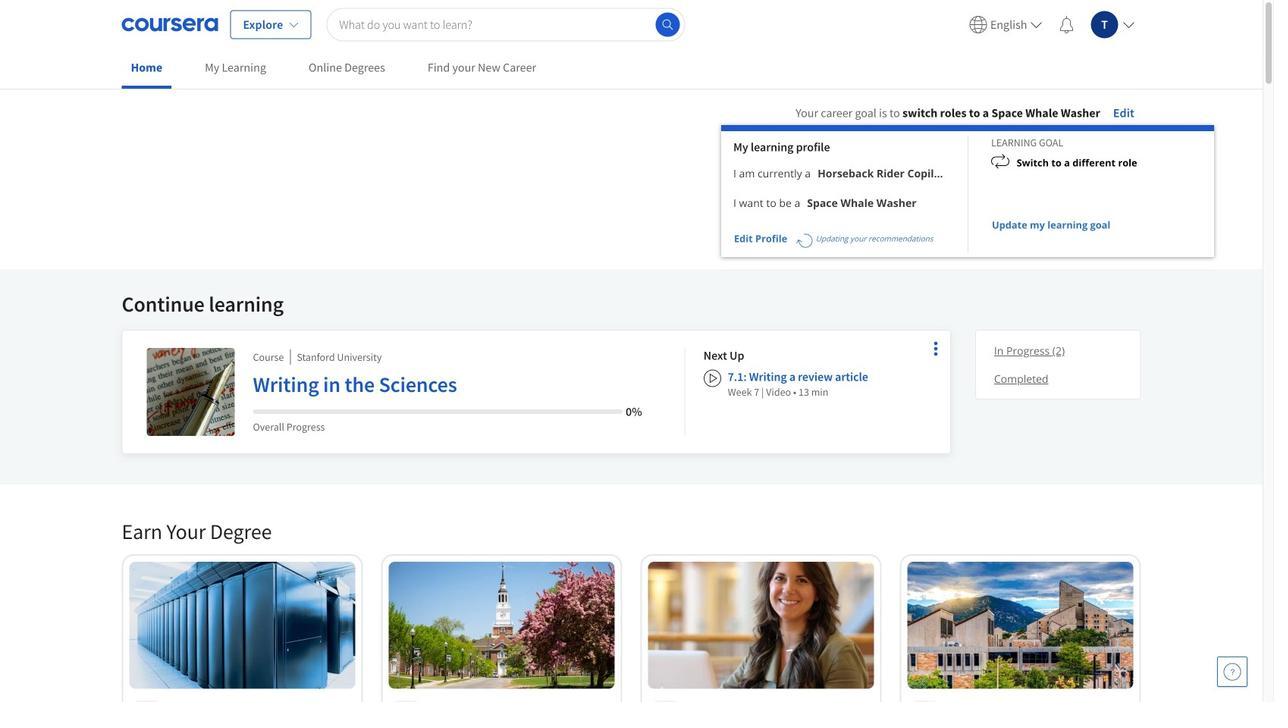Task type: vqa. For each thing, say whether or not it's contained in the screenshot.
status on the top right of the page
yes



Task type: describe. For each thing, give the bounding box(es) containing it.
i am currently a horseback rider copilot element
[[815, 162, 948, 185]]

writing in the sciences image
[[147, 348, 235, 436]]

coursera image
[[122, 13, 218, 37]]



Task type: locate. For each thing, give the bounding box(es) containing it.
status
[[789, 227, 934, 250]]

earn your degree collection element
[[113, 494, 1151, 703]]

region
[[722, 125, 1215, 257]]

What do you want to learn? text field
[[327, 8, 686, 41]]

more option for writing in the sciences image
[[926, 338, 947, 360]]

i am currently a space whale washer element
[[805, 192, 937, 215]]

None search field
[[327, 8, 686, 41]]

help center image
[[1224, 663, 1242, 681]]



